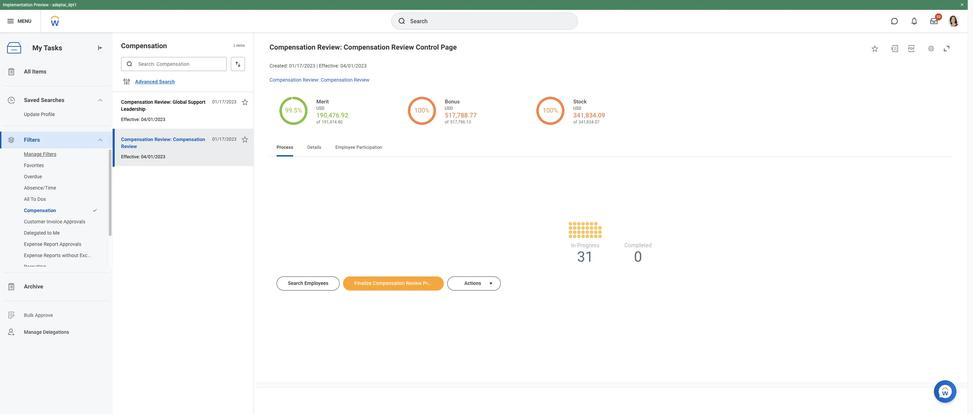 Task type: vqa. For each thing, say whether or not it's contained in the screenshot.
Recruiting BUTTON
yes



Task type: describe. For each thing, give the bounding box(es) containing it.
expense for expense reports without exceptions
[[24, 253, 42, 258]]

implementation
[[3, 2, 33, 7]]

approvals for customer invoice approvals
[[63, 219, 85, 225]]

fullscreen image
[[943, 44, 951, 53]]

delegated to me
[[24, 230, 60, 236]]

actions
[[464, 280, 481, 286]]

all to dos
[[24, 196, 46, 202]]

compensation inside compensation review: global support leadership
[[121, 99, 153, 105]]

search inside button
[[159, 79, 175, 84]]

exceptions
[[80, 253, 104, 258]]

expense reports without exceptions
[[24, 253, 104, 258]]

delegations
[[43, 329, 69, 335]]

filters inside button
[[43, 151, 56, 157]]

review inside button
[[406, 280, 422, 286]]

review: down compensation review: global support leadership
[[154, 137, 172, 142]]

compensation inside button
[[24, 208, 56, 213]]

bonus usd 517,788.77 of 517,786.13
[[445, 99, 477, 124]]

searches
[[41, 97, 64, 103]]

31 list item
[[559, 242, 612, 265]]

in
[[571, 242, 576, 249]]

customer invoice approvals
[[24, 219, 85, 225]]

review: inside compensation review: global support leadership
[[154, 99, 171, 105]]

190,476.92
[[316, 111, 348, 119]]

0 vertical spatial search image
[[398, 17, 406, 25]]

0 vertical spatial effective:
[[319, 63, 339, 69]]

saved
[[24, 97, 39, 103]]

31 group
[[559, 162, 612, 265]]

search employees
[[288, 280, 329, 286]]

update profile
[[24, 112, 55, 117]]

usd for 517,788.77
[[445, 106, 453, 111]]

leadership
[[121, 106, 146, 112]]

absence/time button
[[0, 182, 100, 194]]

bulk
[[24, 312, 34, 318]]

to
[[47, 230, 52, 236]]

of for 517,788.77
[[445, 120, 449, 124]]

recruiting
[[24, 264, 46, 270]]

99.5%
[[285, 106, 302, 114]]

effective: 04/01/2023 for compensation review: global support leadership
[[121, 117, 165, 122]]

|
[[317, 63, 318, 69]]

delegated
[[24, 230, 46, 236]]

reports
[[44, 253, 61, 258]]

approvals for expense report approvals
[[59, 241, 81, 247]]

process inside button
[[423, 280, 441, 286]]

bonus
[[445, 99, 460, 105]]

profile
[[41, 112, 55, 117]]

compensation review: compensation review control page
[[270, 43, 457, 51]]

overdue button
[[0, 171, 100, 182]]

preview
[[34, 2, 49, 7]]

menu
[[18, 18, 31, 24]]

manage delegations
[[24, 329, 69, 335]]

expense report approvals
[[24, 241, 81, 247]]

user plus image
[[7, 328, 15, 336]]

recruiting button
[[0, 261, 100, 272]]

justify image
[[6, 17, 15, 25]]

menu banner
[[0, 0, 968, 32]]

all for all items
[[24, 68, 31, 75]]

manage filters
[[24, 151, 56, 157]]

of for 190,476.92
[[316, 120, 320, 124]]

view printable version (pdf) image
[[907, 44, 916, 53]]

effective: 04/01/2023 for compensation review: compensation review
[[121, 154, 165, 159]]

my tasks element
[[0, 32, 113, 414]]

finalize compensation review process
[[355, 280, 441, 286]]

191,414.80
[[322, 120, 343, 124]]

341,834.07
[[579, 120, 600, 124]]

check image
[[93, 208, 97, 213]]

transformation import image
[[96, 44, 103, 51]]

-
[[50, 2, 51, 7]]

update
[[24, 112, 40, 117]]

0
[[634, 248, 642, 265]]

customer
[[24, 219, 45, 225]]

Search Workday  search field
[[410, 13, 563, 29]]

bulk approve
[[24, 312, 53, 318]]

chevron down image
[[98, 137, 103, 143]]

global
[[173, 99, 187, 105]]

absence/time
[[24, 185, 56, 191]]

effective: for compensation review: global support leadership
[[121, 117, 140, 122]]

employees
[[304, 280, 329, 286]]

expense reports without exceptions button
[[0, 250, 104, 261]]

manage delegations link
[[0, 324, 113, 341]]

control
[[416, 43, 439, 51]]

0 vertical spatial 04/01/2023
[[340, 63, 367, 69]]

33 button
[[926, 13, 942, 29]]

saved searches
[[24, 97, 64, 103]]

delegated to me button
[[0, 227, 100, 239]]

expense for expense report approvals
[[24, 241, 42, 247]]

inbox large image
[[931, 18, 938, 25]]

page
[[441, 43, 457, 51]]

341,834.09
[[573, 111, 605, 119]]

implementation preview -   adeptai_dpt1
[[3, 2, 77, 7]]

report
[[44, 241, 58, 247]]

manage for manage delegations
[[24, 329, 42, 335]]

517,788.77
[[445, 111, 477, 119]]

update profile button
[[0, 109, 106, 120]]

all items button
[[0, 63, 113, 80]]

100% for 341,834.09
[[543, 106, 558, 114]]

notifications large image
[[911, 18, 918, 25]]

stock usd 341,834.09 of 341,834.07
[[573, 99, 605, 124]]

approve
[[35, 312, 53, 318]]

employee participation
[[335, 145, 382, 150]]

advanced
[[135, 79, 158, 84]]

list containing 99.5%
[[276, 93, 661, 130]]

31
[[577, 248, 593, 265]]

all to dos button
[[0, 194, 100, 205]]

compensation review: compensation review button
[[121, 135, 208, 151]]

saved searches button
[[0, 92, 113, 109]]

adeptai_dpt1
[[52, 2, 77, 7]]



Task type: locate. For each thing, give the bounding box(es) containing it.
actions button
[[447, 277, 487, 291]]

manage up 'favorites'
[[24, 151, 42, 157]]

0 vertical spatial filters
[[24, 137, 40, 143]]

01/17/2023 for compensation review: compensation review
[[212, 137, 237, 142]]

of inside merit usd 190,476.92 of 191,414.80
[[316, 120, 320, 124]]

0 vertical spatial search
[[159, 79, 175, 84]]

2 effective: 04/01/2023 from the top
[[121, 154, 165, 159]]

2 items
[[233, 44, 245, 48]]

1 vertical spatial star image
[[241, 98, 249, 106]]

01/17/2023 left star image
[[212, 137, 237, 142]]

finalize
[[355, 280, 372, 286]]

close environment banner image
[[960, 2, 964, 7]]

compensation review: compensation review
[[270, 77, 369, 83], [121, 137, 205, 149]]

2 vertical spatial 01/17/2023
[[212, 137, 237, 142]]

1 horizontal spatial process
[[423, 280, 441, 286]]

compensation
[[121, 42, 167, 50], [270, 43, 316, 51], [344, 43, 390, 51], [270, 77, 302, 83], [321, 77, 353, 83], [121, 99, 153, 105], [121, 137, 153, 142], [173, 137, 205, 142], [24, 208, 56, 213], [373, 280, 405, 286]]

1 expense from the top
[[24, 241, 42, 247]]

items
[[236, 44, 245, 48]]

04/01/2023 for support
[[141, 117, 165, 122]]

usd down stock
[[573, 106, 581, 111]]

expense report approvals button
[[0, 239, 100, 250]]

chevron down image
[[98, 97, 103, 103]]

0 horizontal spatial process
[[277, 145, 293, 150]]

search
[[159, 79, 175, 84], [288, 280, 303, 286]]

2 horizontal spatial of
[[573, 120, 577, 124]]

0 vertical spatial all
[[24, 68, 31, 75]]

1 all from the top
[[24, 68, 31, 75]]

0 horizontal spatial of
[[316, 120, 320, 124]]

01/17/2023 left |
[[289, 63, 315, 69]]

review: down |
[[303, 77, 320, 83]]

1 vertical spatial expense
[[24, 253, 42, 258]]

filters up manage filters
[[24, 137, 40, 143]]

0 vertical spatial 01/17/2023
[[289, 63, 315, 69]]

usd inside "stock usd 341,834.09 of 341,834.07"
[[573, 106, 581, 111]]

usd inside bonus usd 517,788.77 of 517,786.13
[[445, 106, 453, 111]]

1 horizontal spatial search
[[288, 280, 303, 286]]

04/01/2023 down compensation review: global support leadership
[[141, 117, 165, 122]]

clipboard image
[[7, 283, 15, 291]]

favorites button
[[0, 160, 100, 171]]

1 manage from the top
[[24, 151, 42, 157]]

stock
[[573, 99, 587, 105]]

review: left global
[[154, 99, 171, 105]]

2 all from the top
[[24, 196, 30, 202]]

profile logan mcneil image
[[948, 15, 959, 28]]

effective: 04/01/2023 down leadership
[[121, 117, 165, 122]]

usd inside merit usd 190,476.92 of 191,414.80
[[316, 106, 324, 111]]

menu button
[[0, 10, 41, 32]]

created:
[[270, 63, 288, 69]]

1 vertical spatial manage
[[24, 329, 42, 335]]

04/01/2023 down compensation review: compensation review control page
[[340, 63, 367, 69]]

gear image
[[928, 45, 935, 52]]

progress
[[577, 242, 600, 249]]

approvals right invoice on the left of the page
[[63, 219, 85, 225]]

completed 0
[[624, 242, 652, 265]]

review inside button
[[121, 144, 137, 149]]

0 horizontal spatial 100%
[[414, 106, 430, 114]]

merit
[[316, 99, 329, 105]]

01/17/2023 right support
[[212, 99, 237, 105]]

1 horizontal spatial filters
[[43, 151, 56, 157]]

0 vertical spatial compensation review: compensation review
[[270, 77, 369, 83]]

perspective image
[[7, 136, 15, 144]]

of
[[316, 120, 320, 124], [445, 120, 449, 124], [573, 120, 577, 124]]

1 vertical spatial search image
[[126, 61, 133, 68]]

approvals up without
[[59, 241, 81, 247]]

me
[[53, 230, 60, 236]]

manage down the bulk
[[24, 329, 42, 335]]

3 of from the left
[[573, 120, 577, 124]]

2 of from the left
[[445, 120, 449, 124]]

1 vertical spatial 04/01/2023
[[141, 117, 165, 122]]

1 vertical spatial process
[[423, 280, 441, 286]]

of left 517,786.13 on the left top of page
[[445, 120, 449, 124]]

usd for 341,834.09
[[573, 106, 581, 111]]

tab list containing process
[[270, 140, 954, 156]]

merit usd 190,476.92 of 191,414.80
[[316, 99, 348, 124]]

my
[[32, 44, 42, 52]]

0 vertical spatial manage
[[24, 151, 42, 157]]

0 horizontal spatial star image
[[241, 98, 249, 106]]

1 vertical spatial effective:
[[121, 117, 140, 122]]

invoice
[[47, 219, 62, 225]]

compensation review: global support leadership button
[[121, 98, 208, 113]]

1 horizontal spatial search image
[[398, 17, 406, 25]]

01/17/2023 for compensation review: global support leadership
[[212, 99, 237, 105]]

1 vertical spatial compensation review: compensation review
[[121, 137, 205, 149]]

advanced search
[[135, 79, 175, 84]]

0 horizontal spatial compensation review: compensation review
[[121, 137, 205, 149]]

expense down delegated
[[24, 241, 42, 247]]

clock check image
[[7, 96, 15, 105]]

process inside tab list
[[277, 145, 293, 150]]

compensation review: global support leadership
[[121, 99, 206, 112]]

details
[[307, 145, 321, 150]]

list containing 31
[[277, 162, 947, 268]]

participation
[[356, 145, 382, 150]]

1 vertical spatial effective: 04/01/2023
[[121, 154, 165, 159]]

of left 191,414.80
[[316, 120, 320, 124]]

manage filters button
[[0, 149, 100, 160]]

1 vertical spatial all
[[24, 196, 30, 202]]

1 horizontal spatial 100%
[[543, 106, 558, 114]]

search left employees
[[288, 280, 303, 286]]

support
[[188, 99, 206, 105]]

completed
[[624, 242, 652, 249]]

2 100% from the left
[[543, 106, 558, 114]]

star image
[[241, 135, 249, 144]]

all left to
[[24, 196, 30, 202]]

filters inside dropdown button
[[24, 137, 40, 143]]

all items
[[24, 68, 46, 75]]

search employees button
[[277, 277, 340, 291]]

1 vertical spatial 01/17/2023
[[212, 99, 237, 105]]

advanced search button
[[132, 75, 178, 89]]

04/01/2023 for review
[[141, 154, 165, 159]]

2 expense from the top
[[24, 253, 42, 258]]

export to excel image
[[890, 44, 899, 53]]

dos
[[37, 196, 46, 202]]

compensation review: compensation review inside compensation review: compensation review button
[[121, 137, 205, 149]]

of inside bonus usd 517,788.77 of 517,786.13
[[445, 120, 449, 124]]

expense up recruiting
[[24, 253, 42, 258]]

0 list item
[[612, 242, 665, 265]]

0 horizontal spatial search image
[[126, 61, 133, 68]]

configure image
[[122, 77, 131, 86]]

517,786.13
[[450, 120, 471, 124]]

search inside button
[[288, 280, 303, 286]]

0 vertical spatial star image
[[871, 44, 879, 53]]

review:
[[317, 43, 342, 51], [303, 77, 320, 83], [154, 99, 171, 105], [154, 137, 172, 142]]

finalize compensation review process button
[[343, 277, 444, 291]]

1 horizontal spatial star image
[[871, 44, 879, 53]]

1 100% from the left
[[414, 106, 430, 114]]

0 horizontal spatial usd
[[316, 106, 324, 111]]

usd down bonus
[[445, 106, 453, 111]]

0 horizontal spatial filters
[[24, 137, 40, 143]]

100% for 517,788.77
[[414, 106, 430, 114]]

Search: Compensation text field
[[121, 57, 227, 71]]

1 of from the left
[[316, 120, 320, 124]]

effective: for compensation review: compensation review
[[121, 154, 140, 159]]

all for all to dos
[[24, 196, 30, 202]]

created: 01/17/2023 | effective: 04/01/2023
[[270, 63, 367, 69]]

compensation review: compensation review link
[[270, 76, 369, 83]]

of inside "stock usd 341,834.09 of 341,834.07"
[[573, 120, 577, 124]]

star image
[[871, 44, 879, 53], [241, 98, 249, 106]]

1 vertical spatial approvals
[[59, 241, 81, 247]]

2 vertical spatial effective:
[[121, 154, 140, 159]]

3 usd from the left
[[573, 106, 581, 111]]

usd down merit
[[316, 106, 324, 111]]

list
[[0, 63, 113, 341], [276, 93, 661, 130], [0, 149, 113, 272], [277, 162, 947, 268]]

1 vertical spatial search
[[288, 280, 303, 286]]

manage
[[24, 151, 42, 157], [24, 329, 42, 335]]

manage for manage filters
[[24, 151, 42, 157]]

list containing all items
[[0, 63, 113, 341]]

2
[[233, 44, 235, 48]]

0 vertical spatial expense
[[24, 241, 42, 247]]

review: up created: 01/17/2023 | effective: 04/01/2023
[[317, 43, 342, 51]]

effective:
[[319, 63, 339, 69], [121, 117, 140, 122], [121, 154, 140, 159]]

33
[[937, 15, 941, 19]]

all left items
[[24, 68, 31, 75]]

favorites
[[24, 163, 44, 168]]

2 manage from the top
[[24, 329, 42, 335]]

2 usd from the left
[[445, 106, 453, 111]]

01/17/2023
[[289, 63, 315, 69], [212, 99, 237, 105], [212, 137, 237, 142]]

without
[[62, 253, 78, 258]]

0 vertical spatial approvals
[[63, 219, 85, 225]]

bulk approve link
[[0, 307, 113, 324]]

1 horizontal spatial of
[[445, 120, 449, 124]]

caret down image
[[487, 281, 495, 287]]

filters button
[[0, 132, 113, 149]]

process
[[277, 145, 293, 150], [423, 280, 441, 286]]

customer invoice approvals button
[[0, 216, 100, 227]]

tasks
[[44, 44, 62, 52]]

search image
[[398, 17, 406, 25], [126, 61, 133, 68]]

1 effective: 04/01/2023 from the top
[[121, 117, 165, 122]]

compensation inside button
[[373, 280, 405, 286]]

of for 341,834.09
[[573, 120, 577, 124]]

item list element
[[113, 32, 254, 414]]

1 horizontal spatial compensation review: compensation review
[[270, 77, 369, 83]]

2 horizontal spatial usd
[[573, 106, 581, 111]]

overdue
[[24, 174, 42, 180]]

04/01/2023 down compensation review: compensation review button
[[141, 154, 165, 159]]

usd for 190,476.92
[[316, 106, 324, 111]]

sort image
[[234, 61, 241, 68]]

04/01/2023
[[340, 63, 367, 69], [141, 117, 165, 122], [141, 154, 165, 159]]

0 vertical spatial process
[[277, 145, 293, 150]]

0 horizontal spatial search
[[159, 79, 175, 84]]

items
[[32, 68, 46, 75]]

filters up favorites button
[[43, 151, 56, 157]]

filters
[[24, 137, 40, 143], [43, 151, 56, 157]]

list containing manage filters
[[0, 149, 113, 272]]

in progress 31
[[571, 242, 600, 265]]

effective: 04/01/2023 down compensation review: compensation review button
[[121, 154, 165, 159]]

0 vertical spatial effective: 04/01/2023
[[121, 117, 165, 122]]

compensation button
[[0, 205, 89, 216]]

my tasks
[[32, 44, 62, 52]]

search down the search: compensation text box
[[159, 79, 175, 84]]

archive
[[24, 283, 43, 290]]

manage inside button
[[24, 151, 42, 157]]

1 usd from the left
[[316, 106, 324, 111]]

of left 341,834.07
[[573, 120, 577, 124]]

to
[[31, 196, 36, 202]]

expense
[[24, 241, 42, 247], [24, 253, 42, 258]]

1 vertical spatial filters
[[43, 151, 56, 157]]

clipboard image
[[7, 68, 15, 76]]

1 horizontal spatial usd
[[445, 106, 453, 111]]

rename image
[[7, 311, 15, 320]]

employee
[[335, 145, 355, 150]]

tab list
[[270, 140, 954, 156]]

2 vertical spatial 04/01/2023
[[141, 154, 165, 159]]



